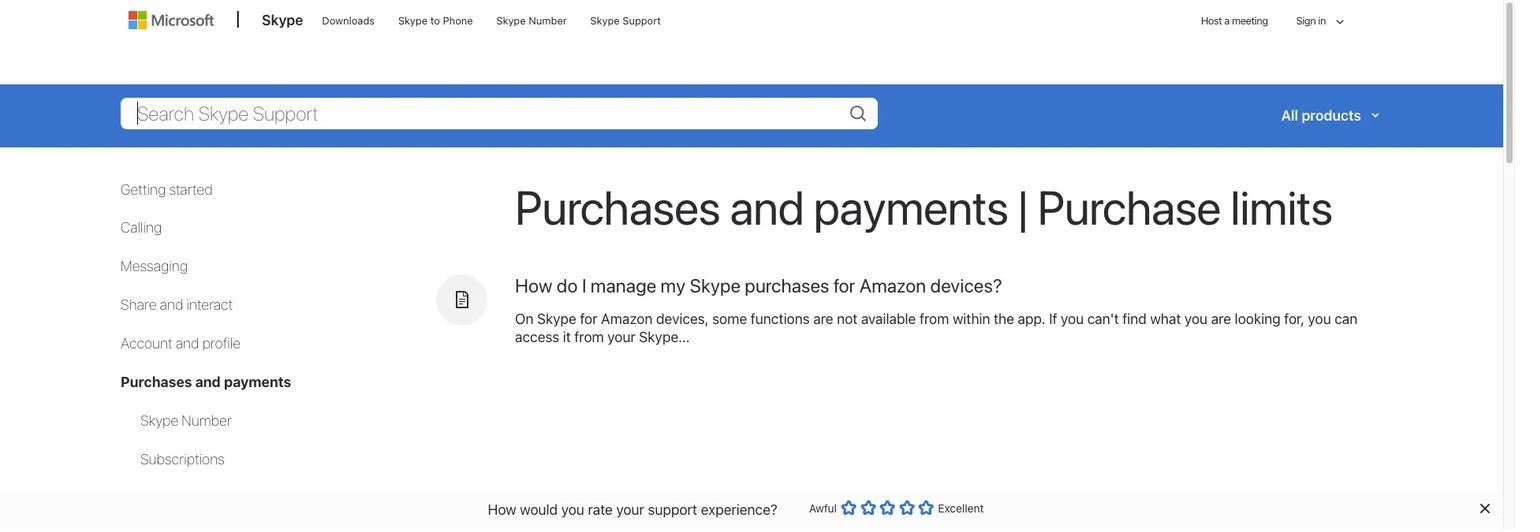 Task type: vqa. For each thing, say whether or not it's contained in the screenshot.
narrow at left top
no



Task type: describe. For each thing, give the bounding box(es) containing it.
you right 'what'
[[1185, 310, 1208, 327]]

2 option from the left
[[860, 500, 876, 516]]

|
[[1018, 179, 1028, 235]]

subscriptions
[[140, 451, 225, 468]]

support
[[623, 14, 661, 27]]

calling link
[[121, 220, 162, 236]]

within
[[953, 310, 990, 327]]

skype to phone link
[[391, 1, 480, 39]]

subscriptions link
[[140, 451, 225, 468]]

account and profile link
[[121, 335, 241, 352]]

started
[[169, 181, 213, 198]]

amazon inside on skype for amazon devices, some functions are not available from within the app. if you can't find what you are looking for, you can access it from your skype...
[[601, 310, 653, 327]]

how do i manage my skype purchases for amazon devices?
[[515, 274, 1002, 296]]

getting started link
[[121, 181, 213, 198]]

skype inside on skype for amazon devices, some functions are not available from within the app. if you can't find what you are looking for, you can access it from your skype...
[[537, 310, 577, 327]]

1 horizontal spatial skype number link
[[489, 1, 574, 39]]

skype up subscriptions link
[[140, 413, 178, 429]]

meeting
[[1232, 14, 1268, 27]]

messaging link
[[121, 258, 188, 275]]

support
[[648, 501, 697, 518]]

skype to phone
[[398, 14, 473, 27]]

excellent
[[938, 502, 984, 515]]

how do i manage my skype purchases for amazon devices? link
[[515, 274, 1002, 296]]

credit
[[182, 490, 219, 506]]

purchases for purchases and payments
[[121, 374, 192, 391]]

2 are from the left
[[1211, 310, 1231, 327]]

skype support link
[[583, 1, 668, 39]]

1 vertical spatial from
[[574, 329, 604, 346]]

you right if
[[1061, 310, 1084, 327]]

for inside on skype for amazon devices, some functions are not available from within the app. if you can't find what you are looking for, you can access it from your skype...
[[580, 310, 598, 327]]

experience?
[[701, 501, 778, 518]]

and for purchases and payments | purchase limits
[[730, 179, 804, 235]]

4 option from the left
[[899, 500, 915, 516]]

0 horizontal spatial skype number link
[[140, 413, 232, 429]]

a
[[1224, 14, 1230, 27]]

skype number for left 'skype number' link
[[140, 413, 232, 429]]

how for how do i manage my skype purchases for amazon devices?
[[515, 274, 553, 296]]

available
[[861, 310, 916, 327]]

rate
[[588, 501, 613, 518]]

sign
[[1296, 14, 1316, 27]]

host a meeting link
[[1189, 1, 1281, 41]]

0 vertical spatial number
[[529, 14, 567, 27]]

share
[[121, 297, 157, 313]]

share and interact
[[121, 297, 233, 313]]

for,
[[1284, 310, 1305, 327]]

phone
[[443, 14, 473, 27]]

Search Skype Support text field
[[121, 97, 878, 129]]

skype left credit
[[140, 490, 178, 506]]

3 option from the left
[[880, 500, 895, 516]]

0 horizontal spatial number
[[182, 413, 232, 429]]

1 horizontal spatial from
[[920, 310, 949, 327]]

messaging
[[121, 258, 188, 275]]

in
[[1318, 14, 1326, 27]]

it
[[563, 329, 571, 346]]

limits
[[1231, 179, 1333, 235]]

purchases and payments
[[121, 374, 291, 391]]

app.
[[1018, 310, 1046, 327]]

can't
[[1088, 310, 1119, 327]]

tab list containing skype number
[[121, 412, 420, 529]]

and for purchases and payments
[[195, 374, 221, 391]]

my
[[661, 274, 686, 296]]

skype...
[[639, 329, 690, 346]]

1 horizontal spatial for
[[834, 274, 855, 296]]

what
[[1150, 310, 1181, 327]]



Task type: locate. For each thing, give the bounding box(es) containing it.
0 horizontal spatial skype number
[[140, 413, 232, 429]]

the
[[994, 310, 1014, 327]]

dismiss the survey image
[[1478, 502, 1491, 515]]

0 vertical spatial skype number
[[496, 14, 567, 27]]

0 horizontal spatial purchases
[[121, 374, 192, 391]]

are left looking
[[1211, 310, 1231, 327]]

payments for purchases and payments
[[224, 374, 291, 391]]

0 horizontal spatial amazon
[[601, 310, 653, 327]]

skype credit
[[140, 490, 219, 506]]

option
[[841, 500, 857, 516], [860, 500, 876, 516], [880, 500, 895, 516], [899, 500, 915, 516], [918, 500, 934, 516]]

you
[[1061, 310, 1084, 327], [1185, 310, 1208, 327], [1308, 310, 1331, 327], [561, 501, 584, 518]]

do
[[557, 274, 578, 296]]

interact
[[187, 297, 233, 313]]

to
[[430, 14, 440, 27]]

how left do at left
[[515, 274, 553, 296]]

skype number link
[[489, 1, 574, 39], [140, 413, 232, 429]]

can
[[1335, 310, 1358, 327]]

i
[[582, 274, 586, 296]]

skype left to
[[398, 14, 428, 27]]

0 horizontal spatial payments
[[224, 374, 291, 391]]

your right rate
[[616, 501, 644, 518]]

0 vertical spatial your
[[608, 329, 636, 346]]

1 vertical spatial number
[[182, 413, 232, 429]]

on
[[515, 310, 534, 327]]

0 horizontal spatial from
[[574, 329, 604, 346]]

calling
[[121, 220, 162, 236]]

host a meeting
[[1201, 14, 1268, 27]]

purchases up 'manage'
[[515, 179, 720, 235]]

how
[[515, 274, 553, 296], [488, 501, 516, 518]]

downloads link
[[315, 1, 382, 39]]

getting
[[121, 181, 166, 198]]

menu bar
[[121, 0, 1382, 83]]

menu bar containing host a meeting
[[121, 0, 1382, 83]]

sign in
[[1296, 14, 1326, 27]]

payments for purchases and payments | purchase limits
[[814, 179, 1009, 235]]

skype number
[[496, 14, 567, 27], [140, 413, 232, 429]]

0 vertical spatial from
[[920, 310, 949, 327]]

from left within
[[920, 310, 949, 327]]

amazon down 'manage'
[[601, 310, 653, 327]]

1 vertical spatial payments
[[224, 374, 291, 391]]

skype support
[[590, 14, 661, 27]]

1 are from the left
[[813, 310, 833, 327]]

for down i
[[580, 310, 598, 327]]

0 vertical spatial skype number link
[[489, 1, 574, 39]]

1 horizontal spatial purchases
[[515, 179, 720, 235]]

skype number link right phone
[[489, 1, 574, 39]]

how for how would you rate your support experience?
[[488, 501, 516, 518]]

1 vertical spatial skype number
[[140, 413, 232, 429]]

skype number link up subscriptions link
[[140, 413, 232, 429]]

payments
[[814, 179, 1009, 235], [224, 374, 291, 391]]

purchases and payments | purchase limits
[[515, 179, 1333, 235]]

skype up the 'it'
[[537, 310, 577, 327]]

0 vertical spatial how
[[515, 274, 553, 296]]

are
[[813, 310, 833, 327], [1211, 310, 1231, 327]]

some
[[712, 310, 747, 327]]

are left not
[[813, 310, 833, 327]]

your
[[608, 329, 636, 346], [616, 501, 644, 518]]

1 horizontal spatial amazon
[[860, 274, 926, 296]]

your inside on skype for amazon devices, some functions are not available from within the app. if you can't find what you are looking for, you can access it from your skype...
[[608, 329, 636, 346]]

amazon
[[860, 274, 926, 296], [601, 310, 653, 327]]

downloads
[[322, 14, 375, 27]]

number left skype support
[[529, 14, 567, 27]]

purchases
[[515, 179, 720, 235], [121, 374, 192, 391]]

1 horizontal spatial payments
[[814, 179, 1009, 235]]

looking
[[1235, 310, 1281, 327]]

purchase
[[1038, 179, 1221, 235]]

your left skype...
[[608, 329, 636, 346]]

0 vertical spatial amazon
[[860, 274, 926, 296]]

0 vertical spatial for
[[834, 274, 855, 296]]

manage
[[591, 274, 656, 296]]

share and interact link
[[121, 297, 233, 313]]

from right the 'it'
[[574, 329, 604, 346]]

number down purchases and payments
[[182, 413, 232, 429]]

0 vertical spatial payments
[[814, 179, 1009, 235]]

devices?
[[930, 274, 1002, 296]]

profile
[[202, 335, 241, 352]]

0 horizontal spatial for
[[580, 310, 598, 327]]

skype inside skype support link
[[590, 14, 620, 27]]

for up not
[[834, 274, 855, 296]]

account and profile
[[121, 335, 241, 352]]

skype inside the skype link
[[262, 12, 303, 28]]

getting started
[[121, 181, 213, 198]]

tab list
[[121, 412, 420, 529]]

amazon up available
[[860, 274, 926, 296]]

0 vertical spatial purchases
[[515, 179, 720, 235]]

purchases and payments link
[[121, 374, 291, 391]]

1 vertical spatial how
[[488, 501, 516, 518]]

would
[[520, 501, 558, 518]]

for
[[834, 274, 855, 296], [580, 310, 598, 327]]

1 vertical spatial your
[[616, 501, 644, 518]]

host
[[1201, 14, 1222, 27]]

skype left support
[[590, 14, 620, 27]]

skype link
[[254, 1, 311, 43]]

sign in link
[[1282, 0, 1350, 44]]

skype left the downloads
[[262, 12, 303, 28]]

and
[[730, 179, 804, 235], [160, 297, 183, 313], [176, 335, 199, 352], [195, 374, 221, 391]]

skype
[[262, 12, 303, 28], [398, 14, 428, 27], [496, 14, 526, 27], [590, 14, 620, 27], [690, 274, 741, 296], [537, 310, 577, 327], [140, 413, 178, 429], [140, 490, 178, 506]]

if
[[1049, 310, 1057, 327]]

from
[[920, 310, 949, 327], [574, 329, 604, 346]]

how left would
[[488, 501, 516, 518]]

devices,
[[656, 310, 709, 327]]

skype number inside 'skype number' link
[[496, 14, 567, 27]]

access
[[515, 329, 559, 346]]

1 option from the left
[[841, 500, 857, 516]]

5 option from the left
[[918, 500, 934, 516]]

how would you rate your support experience?
[[488, 501, 778, 518]]

awful
[[809, 502, 837, 515]]

purchases
[[745, 274, 830, 296]]

and for account and profile
[[176, 335, 199, 352]]

number
[[529, 14, 567, 27], [182, 413, 232, 429]]

you left rate
[[561, 501, 584, 518]]

1 vertical spatial skype number link
[[140, 413, 232, 429]]

on skype for amazon devices, some functions are not available from within the app. if you can't find what you are looking for, you can access it from your skype...
[[515, 310, 1358, 346]]

skype inside "skype to phone" "link"
[[398, 14, 428, 27]]

find
[[1123, 310, 1147, 327]]

skype credit link
[[140, 490, 219, 506]]

you right for,
[[1308, 310, 1331, 327]]

account
[[121, 335, 172, 352]]

1 vertical spatial amazon
[[601, 310, 653, 327]]

1 horizontal spatial skype number
[[496, 14, 567, 27]]

1 vertical spatial for
[[580, 310, 598, 327]]

purchases for purchases and payments | purchase limits
[[515, 179, 720, 235]]

and for share and interact
[[160, 297, 183, 313]]

how would you rate your support experience? list box
[[841, 497, 934, 525]]

0 horizontal spatial are
[[813, 310, 833, 327]]

skype inside 'skype number' link
[[496, 14, 526, 27]]

skype right phone
[[496, 14, 526, 27]]

skype number for 'skype number' link to the right
[[496, 14, 567, 27]]

1 horizontal spatial number
[[529, 14, 567, 27]]

1 vertical spatial purchases
[[121, 374, 192, 391]]

functions
[[751, 310, 810, 327]]

microsoft image
[[129, 11, 214, 29]]

skype up some
[[690, 274, 741, 296]]

skype number up subscriptions link
[[140, 413, 232, 429]]

purchases down account
[[121, 374, 192, 391]]

not
[[837, 310, 858, 327]]

1 horizontal spatial are
[[1211, 310, 1231, 327]]

skype number right phone
[[496, 14, 567, 27]]



